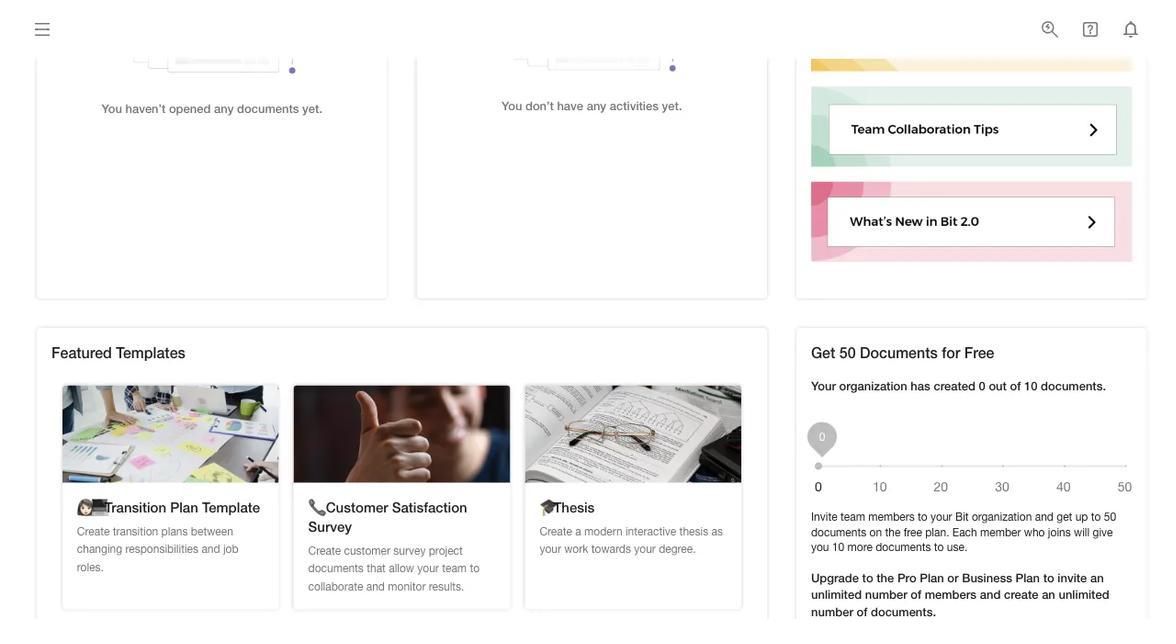 Task type: describe. For each thing, give the bounding box(es) containing it.
haven't
[[125, 101, 166, 116]]

created
[[934, 379, 976, 393]]

organization inside "invite team members to your bit organization and get up to 50 documents on the free plan. each member who joins will give you 10 more documents to use."
[[972, 510, 1033, 523]]

will
[[1075, 526, 1090, 538]]

any for documents
[[214, 101, 234, 116]]

roles.
[[77, 561, 104, 574]]

any for activities
[[587, 99, 607, 113]]

0
[[979, 379, 986, 393]]

give
[[1093, 526, 1114, 538]]

towards
[[592, 543, 631, 556]]

modern
[[585, 525, 623, 538]]

results.
[[429, 580, 465, 593]]

transition
[[113, 525, 158, 538]]

changing
[[77, 543, 122, 556]]

members inside "invite team members to your bit organization and get up to 50 documents on the free plan. each member who joins will give you 10 more documents to use."
[[869, 510, 915, 523]]

the inside "invite team members to your bit organization and get up to 50 documents on the free plan. each member who joins will give you 10 more documents to use."
[[886, 526, 901, 538]]

documents inside create customer survey project documents that allow your team to collaborate and monitor results.
[[308, 562, 364, 575]]

documents
[[860, 344, 938, 362]]

0 vertical spatial organization
[[840, 379, 908, 393]]

you for you haven't opened any documents yet.
[[102, 101, 122, 116]]

2 unlimited from the left
[[1059, 588, 1110, 602]]

2 vertical spatial of
[[857, 605, 868, 619]]

on
[[870, 526, 883, 538]]

0 vertical spatial 10
[[1025, 379, 1038, 393]]

📞 customer satisfaction survey image
[[294, 385, 510, 483]]

yet. for you don't have any activities yet.
[[662, 99, 682, 113]]

survey
[[394, 544, 426, 557]]

to left invite
[[1044, 571, 1055, 585]]

opened
[[169, 101, 211, 116]]

a
[[576, 525, 582, 538]]

survey
[[308, 518, 352, 535]]

create customer survey project documents that allow your team to collaborate and monitor results.
[[308, 544, 480, 593]]

satisfaction
[[392, 499, 468, 516]]

allow
[[389, 562, 415, 575]]

free
[[904, 526, 923, 538]]

that
[[367, 562, 386, 575]]

upgrade to the pro plan or business plan to invite an unlimited number of members and create an unlimited number of documents.
[[812, 571, 1110, 619]]

collaborate
[[308, 580, 363, 593]]

create a modern interactive thesis as your work towards your degree.
[[540, 525, 723, 556]]

project
[[429, 544, 463, 557]]

0 horizontal spatial plan
[[170, 499, 198, 516]]

2 horizontal spatial plan
[[1016, 571, 1041, 585]]

get
[[1057, 510, 1073, 523]]

documents down free
[[876, 541, 932, 554]]

0 horizontal spatial an
[[1042, 588, 1056, 602]]

out
[[989, 379, 1007, 393]]

create transition plans between changing responsibilities and job roles.
[[77, 525, 239, 574]]

for
[[942, 344, 961, 362]]

joins
[[1049, 526, 1072, 538]]

use.
[[948, 541, 968, 554]]

create
[[1005, 588, 1039, 602]]

bit
[[956, 510, 969, 523]]

to right up
[[1092, 510, 1102, 523]]

between
[[191, 525, 233, 538]]

1 horizontal spatial number
[[866, 588, 908, 602]]

0 horizontal spatial 50
[[840, 344, 856, 362]]

job
[[223, 543, 239, 556]]

🎓thesis image
[[525, 385, 742, 483]]

to down the plan.
[[935, 541, 944, 554]]

create for 🎓thesis
[[540, 525, 573, 538]]

50 inside "invite team members to your bit organization and get up to 50 documents on the free plan. each member who joins will give you 10 more documents to use."
[[1105, 510, 1117, 523]]

documents right opened
[[237, 101, 299, 116]]

yet. for you haven't opened any documents yet.
[[303, 101, 323, 116]]

👩🏻💻transition plan template image
[[62, 385, 279, 483]]

invite
[[812, 510, 838, 523]]

interactive
[[626, 525, 677, 538]]

template
[[202, 499, 260, 516]]

your
[[812, 379, 836, 393]]

the inside upgrade to the pro plan or business plan to invite an unlimited number of members and create an unlimited number of documents.
[[877, 571, 895, 585]]

more
[[848, 541, 873, 554]]

featured templates
[[51, 344, 186, 362]]

templates
[[116, 344, 186, 362]]

business
[[963, 571, 1013, 585]]

🎓thesis
[[540, 499, 595, 516]]

your down interactive
[[634, 543, 656, 556]]

documents down invite
[[812, 526, 867, 538]]

members inside upgrade to the pro plan or business plan to invite an unlimited number of members and create an unlimited number of documents.
[[925, 588, 977, 602]]



Task type: vqa. For each thing, say whether or not it's contained in the screenshot.
the like?
no



Task type: locate. For each thing, give the bounding box(es) containing it.
the right on at the bottom right of page
[[886, 526, 901, 538]]

team up the results.
[[442, 562, 467, 575]]

documents. inside upgrade to the pro plan or business plan to invite an unlimited number of members and create an unlimited number of documents.
[[871, 605, 937, 619]]

plan up plans
[[170, 499, 198, 516]]

and
[[1036, 510, 1054, 523], [202, 543, 220, 556], [366, 580, 385, 593], [980, 588, 1001, 602]]

50
[[840, 344, 856, 362], [1105, 510, 1117, 523]]

organization up member in the bottom of the page
[[972, 510, 1033, 523]]

1 vertical spatial organization
[[972, 510, 1033, 523]]

0 horizontal spatial organization
[[840, 379, 908, 393]]

0 horizontal spatial 10
[[833, 541, 845, 554]]

create
[[77, 525, 110, 538], [540, 525, 573, 538], [308, 544, 341, 557]]

each
[[953, 526, 978, 538]]

have
[[557, 99, 584, 113]]

2 horizontal spatial of
[[1011, 379, 1021, 393]]

plans
[[161, 525, 188, 538]]

1 horizontal spatial team
[[841, 510, 866, 523]]

to right allow
[[470, 562, 480, 575]]

50 right "get"
[[840, 344, 856, 362]]

to inside create customer survey project documents that allow your team to collaborate and monitor results.
[[470, 562, 480, 575]]

create left the a
[[540, 525, 573, 538]]

1 horizontal spatial members
[[925, 588, 977, 602]]

plan
[[170, 499, 198, 516], [920, 571, 945, 585], [1016, 571, 1041, 585]]

you
[[502, 99, 522, 113], [102, 101, 122, 116]]

and inside create transition plans between changing responsibilities and job roles.
[[202, 543, 220, 556]]

10 right you
[[833, 541, 845, 554]]

1 horizontal spatial plan
[[920, 571, 945, 585]]

to
[[918, 510, 928, 523], [1092, 510, 1102, 523], [935, 541, 944, 554], [470, 562, 480, 575], [863, 571, 874, 585], [1044, 571, 1055, 585]]

work
[[565, 543, 589, 556]]

and down between
[[202, 543, 220, 556]]

who
[[1025, 526, 1046, 538]]

1 horizontal spatial 10
[[1025, 379, 1038, 393]]

0 horizontal spatial create
[[77, 525, 110, 538]]

1 vertical spatial 50
[[1105, 510, 1117, 523]]

free
[[965, 344, 995, 362]]

get 50 documents for free
[[812, 344, 995, 362]]

0 horizontal spatial team
[[442, 562, 467, 575]]

0 horizontal spatial you
[[102, 101, 122, 116]]

plan left the or
[[920, 571, 945, 585]]

of
[[1011, 379, 1021, 393], [911, 588, 922, 602], [857, 605, 868, 619]]

documents. right out
[[1041, 379, 1107, 393]]

create inside create transition plans between changing responsibilities and job roles.
[[77, 525, 110, 538]]

any right opened
[[214, 101, 234, 116]]

of down pro
[[911, 588, 922, 602]]

1 horizontal spatial you
[[502, 99, 522, 113]]

1 vertical spatial number
[[812, 605, 854, 619]]

to down more
[[863, 571, 874, 585]]

and down that
[[366, 580, 385, 593]]

the
[[886, 526, 901, 538], [877, 571, 895, 585]]

create down survey
[[308, 544, 341, 557]]

1 vertical spatial members
[[925, 588, 977, 602]]

and down business on the bottom of page
[[980, 588, 1001, 602]]

0 vertical spatial documents.
[[1041, 379, 1107, 393]]

featured
[[51, 344, 112, 362]]

you for you don't have any activities yet.
[[502, 99, 522, 113]]

👩🏻💻transition
[[77, 499, 166, 516]]

1 vertical spatial the
[[877, 571, 895, 585]]

0 vertical spatial team
[[841, 510, 866, 523]]

plan.
[[926, 526, 950, 538]]

plan up create
[[1016, 571, 1041, 585]]

organization
[[840, 379, 908, 393], [972, 510, 1033, 523]]

invite
[[1058, 571, 1088, 585]]

activities
[[610, 99, 659, 113]]

create up changing
[[77, 525, 110, 538]]

or
[[948, 571, 959, 585]]

up
[[1076, 510, 1089, 523]]

1 vertical spatial documents.
[[871, 605, 937, 619]]

1 vertical spatial team
[[442, 562, 467, 575]]

0 vertical spatial of
[[1011, 379, 1021, 393]]

1 horizontal spatial any
[[587, 99, 607, 113]]

0 vertical spatial members
[[869, 510, 915, 523]]

0 vertical spatial an
[[1091, 571, 1104, 585]]

documents
[[237, 101, 299, 116], [812, 526, 867, 538], [876, 541, 932, 554], [308, 562, 364, 575]]

50 up give
[[1105, 510, 1117, 523]]

your left work
[[540, 543, 562, 556]]

0 horizontal spatial any
[[214, 101, 234, 116]]

monitor
[[388, 580, 426, 593]]

📞
[[308, 499, 322, 516]]

and inside create customer survey project documents that allow your team to collaborate and monitor results.
[[366, 580, 385, 593]]

create for 👩🏻💻transition plan template
[[77, 525, 110, 538]]

1 horizontal spatial 50
[[1105, 510, 1117, 523]]

your
[[931, 510, 953, 523], [540, 543, 562, 556], [634, 543, 656, 556], [418, 562, 439, 575]]

0 horizontal spatial of
[[857, 605, 868, 619]]

and inside upgrade to the pro plan or business plan to invite an unlimited number of members and create an unlimited number of documents.
[[980, 588, 1001, 602]]

pro
[[898, 571, 917, 585]]

members
[[869, 510, 915, 523], [925, 588, 977, 602]]

0 horizontal spatial members
[[869, 510, 915, 523]]

you
[[812, 541, 830, 554]]

10
[[1025, 379, 1038, 393], [833, 541, 845, 554]]

responsibilities
[[125, 543, 199, 556]]

member
[[981, 526, 1022, 538]]

your up the plan.
[[931, 510, 953, 523]]

number down pro
[[866, 588, 908, 602]]

of down upgrade in the right bottom of the page
[[857, 605, 868, 619]]

of right out
[[1011, 379, 1021, 393]]

0 vertical spatial the
[[886, 526, 901, 538]]

documents. down pro
[[871, 605, 937, 619]]

team inside create customer survey project documents that allow your team to collaborate and monitor results.
[[442, 562, 467, 575]]

has
[[911, 379, 931, 393]]

an right invite
[[1091, 571, 1104, 585]]

customer
[[344, 544, 391, 557]]

0 horizontal spatial documents.
[[871, 605, 937, 619]]

to up free
[[918, 510, 928, 523]]

1 vertical spatial of
[[911, 588, 922, 602]]

unlimited
[[812, 588, 862, 602], [1059, 588, 1110, 602]]

organization down the documents
[[840, 379, 908, 393]]

number down upgrade in the right bottom of the page
[[812, 605, 854, 619]]

1 horizontal spatial of
[[911, 588, 922, 602]]

upgrade
[[812, 571, 859, 585]]

team right invite
[[841, 510, 866, 523]]

an right create
[[1042, 588, 1056, 602]]

1 horizontal spatial documents.
[[1041, 379, 1107, 393]]

as
[[712, 525, 723, 538]]

documents up the collaborate
[[308, 562, 364, 575]]

thesis
[[680, 525, 709, 538]]

members up on at the bottom right of page
[[869, 510, 915, 523]]

and up who
[[1036, 510, 1054, 523]]

create for 📞 customer satisfaction survey
[[308, 544, 341, 557]]

0 vertical spatial 50
[[840, 344, 856, 362]]

1 vertical spatial 10
[[833, 541, 845, 554]]

invite team members to your bit organization and get up to 50 documents on the free plan. each member who joins will give you 10 more documents to use.
[[812, 510, 1117, 554]]

number
[[866, 588, 908, 602], [812, 605, 854, 619]]

0 horizontal spatial yet.
[[303, 101, 323, 116]]

you haven't opened any documents yet.
[[102, 101, 323, 116]]

1 vertical spatial an
[[1042, 588, 1056, 602]]

you left haven't
[[102, 101, 122, 116]]

an
[[1091, 571, 1104, 585], [1042, 588, 1056, 602]]

and inside "invite team members to your bit organization and get up to 50 documents on the free plan. each member who joins will give you 10 more documents to use."
[[1036, 510, 1054, 523]]

your down "project"
[[418, 562, 439, 575]]

0 horizontal spatial number
[[812, 605, 854, 619]]

degree.
[[659, 543, 696, 556]]

team inside "invite team members to your bit organization and get up to 50 documents on the free plan. each member who joins will give you 10 more documents to use."
[[841, 510, 866, 523]]

1 horizontal spatial create
[[308, 544, 341, 557]]

👩🏻💻transition plan template
[[77, 499, 260, 516]]

you don't have any activities yet.
[[502, 99, 682, 113]]

10 right out
[[1025, 379, 1038, 393]]

0 vertical spatial number
[[866, 588, 908, 602]]

documents.
[[1041, 379, 1107, 393], [871, 605, 937, 619]]

1 horizontal spatial unlimited
[[1059, 588, 1110, 602]]

yet.
[[662, 99, 682, 113], [303, 101, 323, 116]]

10 inside "invite team members to your bit organization and get up to 50 documents on the free plan. each member who joins will give you 10 more documents to use."
[[833, 541, 845, 554]]

you left don't on the left of page
[[502, 99, 522, 113]]

unlimited down upgrade in the right bottom of the page
[[812, 588, 862, 602]]

0 horizontal spatial unlimited
[[812, 588, 862, 602]]

the left pro
[[877, 571, 895, 585]]

customer
[[326, 499, 388, 516]]

team
[[841, 510, 866, 523], [442, 562, 467, 575]]

1 horizontal spatial yet.
[[662, 99, 682, 113]]

your inside create customer survey project documents that allow your team to collaborate and monitor results.
[[418, 562, 439, 575]]

any right have
[[587, 99, 607, 113]]

create inside the create a modern interactive thesis as your work towards your degree.
[[540, 525, 573, 538]]

members down the or
[[925, 588, 977, 602]]

get
[[812, 344, 836, 362]]

create inside create customer survey project documents that allow your team to collaborate and monitor results.
[[308, 544, 341, 557]]

📞 customer satisfaction survey
[[308, 499, 468, 535]]

your organization has created 0 out of 10 documents.
[[812, 379, 1107, 393]]

any
[[587, 99, 607, 113], [214, 101, 234, 116]]

2 horizontal spatial create
[[540, 525, 573, 538]]

don't
[[526, 99, 554, 113]]

1 horizontal spatial organization
[[972, 510, 1033, 523]]

1 horizontal spatial an
[[1091, 571, 1104, 585]]

1 unlimited from the left
[[812, 588, 862, 602]]

your inside "invite team members to your bit organization and get up to 50 documents on the free plan. each member who joins will give you 10 more documents to use."
[[931, 510, 953, 523]]

unlimited down invite
[[1059, 588, 1110, 602]]



